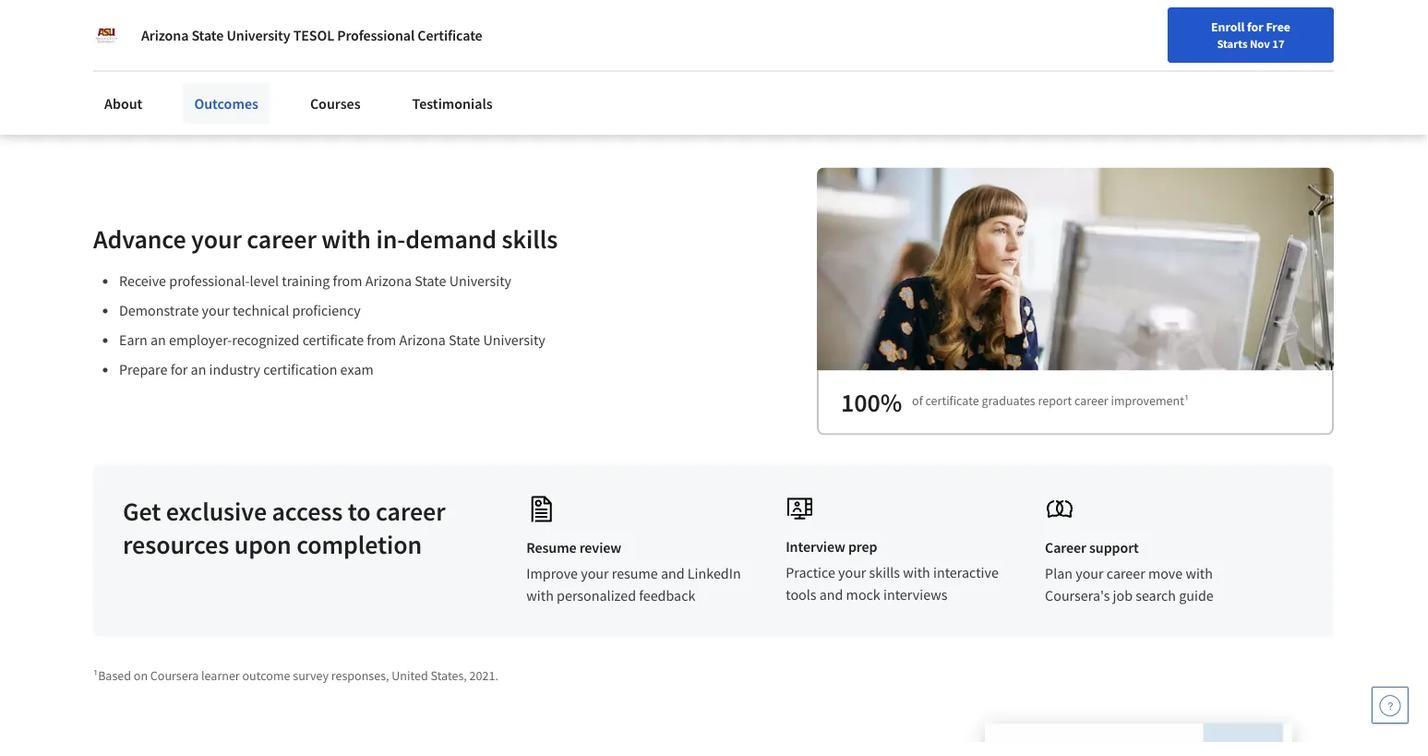 Task type: locate. For each thing, give the bounding box(es) containing it.
about
[[200, 58, 238, 77]]

from up exam
[[367, 332, 397, 350]]

plan
[[1046, 565, 1073, 584]]

career up plan
[[1046, 540, 1087, 558]]

find your new career link
[[852, 55, 987, 79]]

coursera career certificate image
[[985, 725, 1293, 743]]

prep
[[849, 539, 878, 557]]

1 vertical spatial career
[[1046, 540, 1087, 558]]

and right tools
[[820, 587, 844, 605]]

career
[[942, 58, 977, 75], [1046, 540, 1087, 558]]

career inside career support plan your career move with coursera's job search guide
[[1107, 565, 1146, 584]]

for inside enroll for free starts nov 17
[[1248, 18, 1264, 35]]

testimonials link
[[401, 83, 504, 124]]

0 horizontal spatial and
[[661, 565, 685, 584]]

feedback
[[639, 588, 696, 606]]

resources
[[123, 529, 229, 561]]

from up "proficiency"
[[333, 273, 363, 291]]

1 vertical spatial for
[[301, 58, 320, 77]]

for right prepare
[[171, 361, 188, 380]]

career inside find your new career link
[[942, 58, 977, 75]]

arizona state university image
[[93, 22, 119, 48]]

access
[[272, 496, 343, 528]]

1 horizontal spatial coursera
[[241, 58, 299, 77]]

career inside career support plan your career move with coursera's job search guide
[[1046, 540, 1087, 558]]

0 vertical spatial in-
[[124, 5, 153, 37]]

0 horizontal spatial from
[[333, 273, 363, 291]]

1 horizontal spatial career
[[1046, 540, 1087, 558]]

0 vertical spatial an
[[151, 332, 166, 350]]

1 vertical spatial and
[[820, 587, 844, 605]]

2 horizontal spatial state
[[449, 332, 481, 350]]

advance your career with in-demand skills
[[93, 223, 558, 255]]

2021.
[[470, 668, 499, 685]]

0 vertical spatial coursera
[[241, 58, 299, 77]]

arizona
[[141, 26, 189, 44], [365, 273, 412, 291], [399, 332, 446, 350]]

review
[[580, 540, 622, 558]]

upon
[[234, 529, 292, 561]]

certificate
[[303, 332, 364, 350], [926, 393, 980, 410]]

1 vertical spatial demand
[[406, 223, 497, 255]]

1 horizontal spatial an
[[191, 361, 206, 380]]

career up level
[[247, 223, 317, 255]]

0 vertical spatial career
[[942, 58, 977, 75]]

1 vertical spatial coursera
[[150, 668, 199, 685]]

1 horizontal spatial skills
[[502, 223, 558, 255]]

¹based
[[93, 668, 131, 685]]

career up job
[[1107, 565, 1146, 584]]

for up nov at right
[[1248, 18, 1264, 35]]

to
[[348, 496, 371, 528]]

your inside career support plan your career move with coursera's job search guide
[[1076, 565, 1104, 584]]

1 horizontal spatial in-
[[376, 223, 406, 255]]

2 vertical spatial skills
[[870, 565, 901, 583]]

prepare
[[119, 361, 168, 380]]

2 horizontal spatial for
[[1248, 18, 1264, 35]]

1 vertical spatial from
[[367, 332, 397, 350]]

in- down the "see"
[[124, 5, 153, 37]]

in- up receive professional-level training from arizona state university
[[376, 223, 406, 255]]

your up the mock
[[839, 565, 867, 583]]

see how employees at top companies are mastering in-demand skills
[[124, 0, 693, 37]]

0 vertical spatial university
[[227, 26, 291, 44]]

100% of certificate graduates report career improvement ¹
[[841, 387, 1190, 419]]

with up guide
[[1186, 565, 1214, 584]]

outcomes
[[194, 94, 259, 113]]

0 horizontal spatial certificate
[[303, 332, 364, 350]]

in-
[[124, 5, 153, 37], [376, 223, 406, 255]]

None search field
[[263, 48, 670, 85]]

certificate down "proficiency"
[[303, 332, 364, 350]]

with up receive professional-level training from arizona state university
[[322, 223, 371, 255]]

get exclusive access to career resources upon completion
[[123, 496, 446, 561]]

demonstrate your technical proficiency
[[119, 302, 361, 321]]

0 vertical spatial and
[[661, 565, 685, 584]]

learner
[[201, 668, 240, 685]]

0 vertical spatial skills
[[250, 5, 306, 37]]

mock
[[847, 587, 881, 605]]

coursera right on
[[150, 668, 199, 685]]

mastering
[[581, 0, 693, 4]]

your up coursera's
[[1076, 565, 1104, 584]]

0 horizontal spatial in-
[[124, 5, 153, 37]]

0 horizontal spatial skills
[[250, 5, 306, 37]]

employer-
[[169, 332, 232, 350]]

graduates
[[982, 393, 1036, 410]]

personalized
[[557, 588, 636, 606]]

learn more about coursera for business
[[124, 58, 379, 77]]

top
[[373, 0, 411, 4]]

on
[[134, 668, 148, 685]]

0 vertical spatial certificate
[[303, 332, 364, 350]]

with
[[322, 223, 371, 255], [903, 565, 931, 583], [1186, 565, 1214, 584], [527, 588, 554, 606]]

learn more about coursera for business link
[[124, 58, 379, 77]]

interviews
[[884, 587, 948, 605]]

recognized
[[232, 332, 300, 350]]

0 vertical spatial arizona
[[141, 26, 189, 44]]

more
[[163, 58, 197, 77]]

demand
[[153, 5, 244, 37], [406, 223, 497, 255]]

1 vertical spatial in-
[[376, 223, 406, 255]]

with up interviews
[[903, 565, 931, 583]]

0 horizontal spatial for
[[171, 361, 188, 380]]

survey
[[293, 668, 329, 685]]

0 vertical spatial state
[[192, 26, 224, 44]]

certificate inside the 100% of certificate graduates report career improvement ¹
[[926, 393, 980, 410]]

career right new on the right of page
[[942, 58, 977, 75]]

united
[[392, 668, 428, 685]]

1 horizontal spatial certificate
[[926, 393, 980, 410]]

for down arizona state university tesol professional certificate
[[301, 58, 320, 77]]

get
[[123, 496, 161, 528]]

about
[[104, 94, 143, 113]]

how
[[169, 0, 216, 4]]

0 horizontal spatial demand
[[153, 5, 244, 37]]

for
[[1248, 18, 1264, 35], [301, 58, 320, 77], [171, 361, 188, 380]]

tesol
[[293, 26, 334, 44]]

completion
[[297, 529, 422, 561]]

certificate right of
[[926, 393, 980, 410]]

and up feedback
[[661, 565, 685, 584]]

1 vertical spatial arizona
[[365, 273, 412, 291]]

1 horizontal spatial from
[[367, 332, 397, 350]]

your down professional-
[[202, 302, 230, 321]]

guide
[[1180, 588, 1214, 606]]

1 horizontal spatial and
[[820, 587, 844, 605]]

your up personalized
[[581, 565, 609, 584]]

career right report
[[1075, 393, 1109, 410]]

¹based on coursera learner outcome survey responses, united states, 2021.
[[93, 668, 499, 685]]

improve
[[527, 565, 578, 584]]

0 horizontal spatial career
[[942, 58, 977, 75]]

state
[[192, 26, 224, 44], [415, 273, 447, 291], [449, 332, 481, 350]]

move
[[1149, 565, 1183, 584]]

certificate
[[418, 26, 483, 44]]

an down the employer-
[[191, 361, 206, 380]]

1 vertical spatial state
[[415, 273, 447, 291]]

0 vertical spatial demand
[[153, 5, 244, 37]]

0 vertical spatial for
[[1248, 18, 1264, 35]]

with down improve
[[527, 588, 554, 606]]

for for certification
[[171, 361, 188, 380]]

starts
[[1218, 36, 1248, 51]]

2 horizontal spatial skills
[[870, 565, 901, 583]]

an
[[151, 332, 166, 350], [191, 361, 206, 380]]

courses
[[310, 94, 361, 113]]

coursera right about
[[241, 58, 299, 77]]

2 vertical spatial for
[[171, 361, 188, 380]]

career right to
[[376, 496, 446, 528]]

an right earn
[[151, 332, 166, 350]]

tools
[[786, 587, 817, 605]]

in- inside see how employees at top companies are mastering in-demand skills
[[124, 5, 153, 37]]

and
[[661, 565, 685, 584], [820, 587, 844, 605]]

1 vertical spatial certificate
[[926, 393, 980, 410]]

find
[[862, 58, 885, 75]]



Task type: vqa. For each thing, say whether or not it's contained in the screenshot.
START 7-DAY FREE TRIAL BUTTON
no



Task type: describe. For each thing, give the bounding box(es) containing it.
new
[[915, 58, 939, 75]]

with inside career support plan your career move with coursera's job search guide
[[1186, 565, 1214, 584]]

demand inside see how employees at top companies are mastering in-demand skills
[[153, 5, 244, 37]]

at
[[346, 0, 368, 4]]

proficiency
[[292, 302, 361, 321]]

with inside interview prep practice your skills with interactive tools and mock interviews
[[903, 565, 931, 583]]

your up professional-
[[191, 223, 242, 255]]

and inside interview prep practice your skills with interactive tools and mock interviews
[[820, 587, 844, 605]]

search
[[1136, 588, 1177, 606]]

arizona state university tesol professional certificate
[[141, 26, 483, 44]]

individuals
[[50, 9, 123, 28]]

english
[[1074, 58, 1118, 76]]

resume
[[527, 540, 577, 558]]

interview prep practice your skills with interactive tools and mock interviews
[[786, 539, 999, 605]]

interview
[[786, 539, 846, 557]]

employees
[[221, 0, 341, 4]]

exam
[[340, 361, 374, 380]]

1 vertical spatial skills
[[502, 223, 558, 255]]

level
[[250, 273, 279, 291]]

earn an employer-recognized certificate from arizona state university
[[119, 332, 546, 350]]

your right 'find'
[[888, 58, 913, 75]]

2 vertical spatial university
[[483, 332, 546, 350]]

about link
[[93, 83, 154, 124]]

business
[[323, 58, 379, 77]]

2 vertical spatial arizona
[[399, 332, 446, 350]]

receive
[[119, 273, 166, 291]]

career inside get exclusive access to career resources upon completion
[[376, 496, 446, 528]]

are
[[541, 0, 576, 4]]

of
[[913, 393, 923, 410]]

linkedin
[[688, 565, 741, 584]]

industry
[[209, 361, 261, 380]]

your inside resume review improve your resume and linkedin with personalized feedback
[[581, 565, 609, 584]]

exclusive
[[166, 496, 267, 528]]

shopping cart: 1 item image
[[996, 51, 1031, 80]]

coursera image
[[22, 52, 139, 82]]

english button
[[1040, 37, 1152, 97]]

find your new career
[[862, 58, 977, 75]]

companies
[[416, 0, 536, 4]]

report
[[1039, 393, 1072, 410]]

0 horizontal spatial state
[[192, 26, 224, 44]]

responses,
[[331, 668, 389, 685]]

technical
[[233, 302, 289, 321]]

career support plan your career move with coursera's job search guide
[[1046, 540, 1214, 606]]

nov
[[1250, 36, 1271, 51]]

0 vertical spatial from
[[333, 273, 363, 291]]

1 vertical spatial university
[[449, 273, 512, 291]]

see
[[124, 0, 164, 4]]

states,
[[431, 668, 467, 685]]

1 vertical spatial an
[[191, 361, 206, 380]]

earn
[[119, 332, 148, 350]]

free
[[1267, 18, 1291, 35]]

job
[[1113, 588, 1133, 606]]

1 horizontal spatial state
[[415, 273, 447, 291]]

1 horizontal spatial for
[[301, 58, 320, 77]]

1 horizontal spatial demand
[[406, 223, 497, 255]]

advance
[[93, 223, 186, 255]]

resume review improve your resume and linkedin with personalized feedback
[[527, 540, 741, 606]]

courses link
[[299, 83, 372, 124]]

professional-
[[169, 273, 250, 291]]

professional
[[337, 26, 415, 44]]

your inside interview prep practice your skills with interactive tools and mock interviews
[[839, 565, 867, 583]]

with inside resume review improve your resume and linkedin with personalized feedback
[[527, 588, 554, 606]]

outcomes link
[[183, 83, 270, 124]]

and inside resume review improve your resume and linkedin with personalized feedback
[[661, 565, 685, 584]]

resume
[[612, 565, 658, 584]]

prepare for an industry certification exam
[[119, 361, 374, 380]]

show notifications image
[[1179, 60, 1201, 82]]

improvement
[[1112, 393, 1185, 410]]

certification
[[263, 361, 338, 380]]

outcome
[[242, 668, 290, 685]]

testimonials
[[412, 94, 493, 113]]

0 horizontal spatial coursera
[[150, 668, 199, 685]]

career inside the 100% of certificate graduates report career improvement ¹
[[1075, 393, 1109, 410]]

¹
[[1185, 393, 1190, 410]]

100%
[[841, 387, 903, 419]]

skills inside interview prep practice your skills with interactive tools and mock interviews
[[870, 565, 901, 583]]

learn
[[124, 58, 160, 77]]

help center image
[[1380, 695, 1402, 717]]

practice
[[786, 565, 836, 583]]

coursera enterprise logos image
[[923, 0, 1292, 65]]

2 vertical spatial state
[[449, 332, 481, 350]]

skills inside see how employees at top companies are mastering in-demand skills
[[250, 5, 306, 37]]

enroll
[[1212, 18, 1245, 35]]

training
[[282, 273, 330, 291]]

0 horizontal spatial an
[[151, 332, 166, 350]]

interactive
[[934, 565, 999, 583]]

support
[[1090, 540, 1139, 558]]

enroll for free starts nov 17
[[1212, 18, 1291, 51]]

coursera's
[[1046, 588, 1110, 606]]

demonstrate
[[119, 302, 199, 321]]

individuals link
[[22, 0, 131, 37]]

17
[[1273, 36, 1285, 51]]

receive professional-level training from arizona state university
[[119, 273, 512, 291]]

for for nov
[[1248, 18, 1264, 35]]



